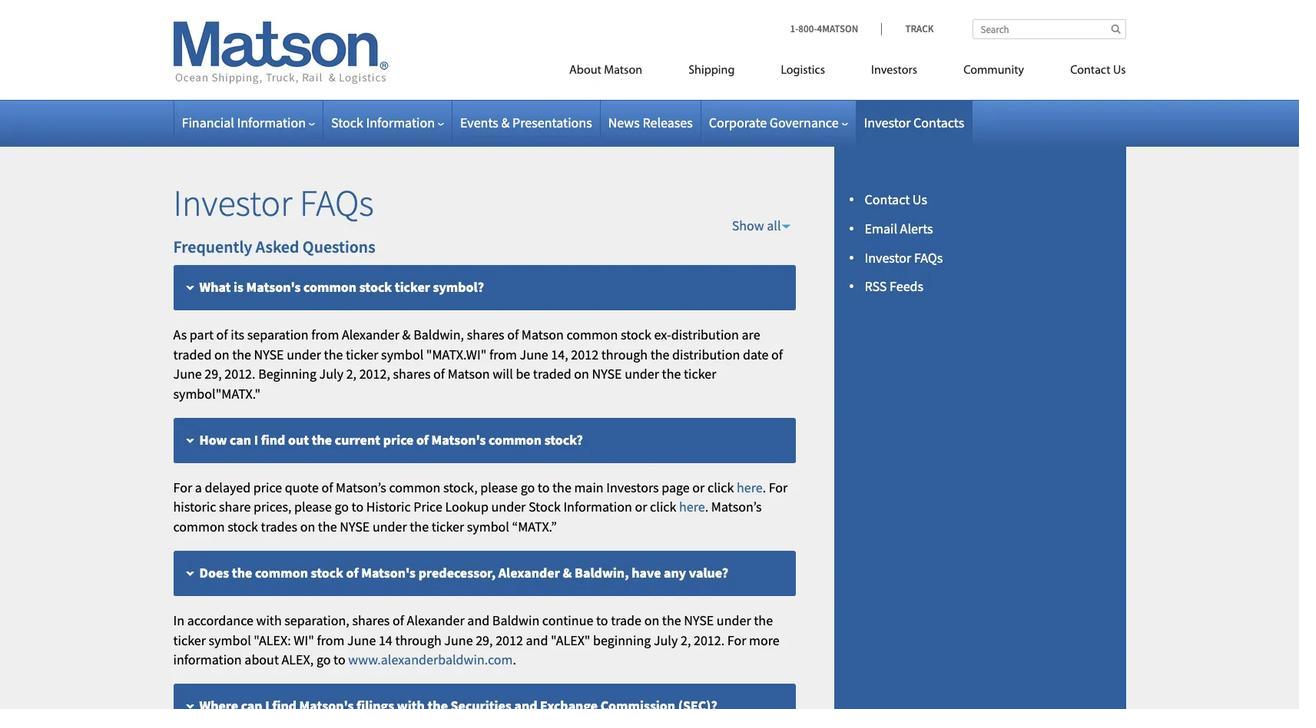 Task type: vqa. For each thing, say whether or not it's contained in the screenshot.
rightmost the 2,
yes



Task type: describe. For each thing, give the bounding box(es) containing it.
29, inside in accordance with separation, shares of alexander and baldwin continue to trade on the nyse under the ticker symbol "alex: wi" from june 14 through june 29, 2012 and "alex" beginning july 2, 2012. for more information about alex, go to
[[476, 631, 493, 649]]

0 vertical spatial traded
[[173, 345, 212, 363]]

any
[[664, 564, 686, 581]]

1 vertical spatial shares
[[393, 365, 431, 383]]

track
[[905, 22, 934, 35]]

financial information link
[[182, 114, 315, 131]]

does the common stock of matson's predecessor, alexander & baldwin, have any value? tab
[[173, 551, 796, 597]]

financial
[[182, 114, 234, 131]]

financial information
[[182, 114, 306, 131]]

under inside ". matson's common stock trades on the nyse under the ticker symbol "matx.""
[[373, 518, 407, 536]]

community link
[[941, 57, 1047, 88]]

to inside . for historic share prices, please go to historic price lookup under stock information or click
[[352, 498, 364, 516]]

how can i find out the current price of matson's common stock? tab panel
[[173, 478, 796, 537]]

0 horizontal spatial contact us
[[865, 191, 927, 208]]

historic
[[173, 498, 216, 516]]

to up "matx."
[[538, 478, 550, 496]]

predecessor,
[[419, 564, 496, 581]]

symbol inside in accordance with separation, shares of alexander and baldwin continue to trade on the nyse under the ticker symbol "alex: wi" from june 14 through june 29, 2012 and "alex" beginning july 2, 2012. for more information about alex, go to
[[209, 631, 251, 649]]

1 vertical spatial here
[[679, 498, 705, 516]]

alexander for baldwin,
[[342, 326, 400, 343]]

contact us inside top menu navigation
[[1070, 65, 1126, 77]]

does the common stock of matson's predecessor, alexander & baldwin, have any value?
[[199, 564, 729, 581]]

14,
[[551, 345, 568, 363]]

2 vertical spatial matson
[[448, 365, 490, 383]]

events & presentations link
[[460, 114, 592, 131]]

through inside as part of its separation from alexander & baldwin, shares of matson common stock ex-distribution are traded on the nyse under the ticker symbol "matx.wi" from june 14, 2012 through the distribution date of june 29, 2012. beginning july 2, 2012, shares of matson will be traded on nyse under the ticker symbol"matx."
[[601, 345, 648, 363]]

as
[[173, 326, 187, 343]]

trade
[[611, 611, 642, 629]]

what
[[199, 278, 231, 296]]

shares inside in accordance with separation, shares of alexander and baldwin continue to trade on the nyse under the ticker symbol "alex: wi" from june 14 through june 29, 2012 and "alex" beginning july 2, 2012. for more information about alex, go to
[[352, 611, 390, 629]]

about matson
[[569, 65, 642, 77]]

does
[[199, 564, 229, 581]]

to left trade
[[596, 611, 608, 629]]

the inside tab
[[232, 564, 252, 581]]

news releases link
[[608, 114, 693, 131]]

stock?
[[545, 431, 583, 448]]

stock inside . for historic share prices, please go to historic price lookup under stock information or click
[[529, 498, 561, 516]]

0 horizontal spatial and
[[467, 611, 490, 629]]

value?
[[689, 564, 729, 581]]

matson image
[[173, 22, 388, 85]]

main
[[574, 478, 604, 496]]

a
[[195, 478, 202, 496]]

what is matson's common stock ticker symbol? tab panel
[[173, 325, 796, 404]]

show all link
[[173, 215, 796, 237]]

go inside in accordance with separation, shares of alexander and baldwin continue to trade on the nyse under the ticker symbol "alex: wi" from june 14 through june 29, 2012 and "alex" beginning july 2, 2012. for more information about alex, go to
[[317, 651, 331, 669]]

2 horizontal spatial matson's
[[432, 431, 486, 448]]

show
[[732, 216, 764, 234]]

investors link
[[848, 57, 941, 88]]

4matson
[[817, 22, 859, 35]]

contact inside top menu navigation
[[1070, 65, 1111, 77]]

stock inside tab
[[359, 278, 392, 296]]

common up the price
[[389, 478, 441, 496]]

prices,
[[254, 498, 292, 516]]

. for for
[[763, 478, 766, 496]]

baldwin, inside tab
[[575, 564, 629, 581]]

june left 14
[[347, 631, 376, 649]]

0 vertical spatial please
[[480, 478, 518, 496]]

frequently
[[173, 236, 252, 258]]

click inside . for historic share prices, please go to historic price lookup under stock information or click
[[650, 498, 677, 516]]

"matx.wi"
[[426, 345, 487, 363]]

ex-
[[654, 326, 671, 343]]

1 vertical spatial contact
[[865, 191, 910, 208]]

price inside tab panel
[[253, 478, 282, 496]]

current
[[335, 431, 380, 448]]

can
[[230, 431, 251, 448]]

trades
[[261, 518, 297, 536]]

alexander for baldwin
[[407, 611, 465, 629]]

logistics
[[781, 65, 825, 77]]

baldwin
[[492, 611, 540, 629]]

questions
[[303, 236, 375, 258]]

continue
[[542, 611, 593, 629]]

of inside tab
[[346, 564, 359, 581]]

stock,
[[443, 478, 478, 496]]

2012 inside in accordance with separation, shares of alexander and baldwin continue to trade on the nyse under the ticker symbol "alex: wi" from june 14 through june 29, 2012 and "alex" beginning july 2, 2012. for more information about alex, go to
[[496, 631, 523, 649]]

nyse inside in accordance with separation, shares of alexander and baldwin continue to trade on the nyse under the ticker symbol "alex: wi" from june 14 through june 29, 2012 and "alex" beginning july 2, 2012. for more information about alex, go to
[[684, 611, 714, 629]]

corporate governance
[[709, 114, 839, 131]]

what is matson's common stock ticker symbol?
[[199, 278, 484, 296]]

rss feeds link
[[865, 278, 924, 295]]

2012 inside as part of its separation from alexander & baldwin, shares of matson common stock ex-distribution are traded on the nyse under the ticker symbol "matx.wi" from june 14, 2012 through the distribution date of june 29, 2012. beginning july 2, 2012, shares of matson will be traded on nyse under the ticker symbol"matx."
[[571, 345, 599, 363]]

part
[[190, 326, 214, 343]]

1 horizontal spatial contact us link
[[1047, 57, 1126, 88]]

baldwin, inside as part of its separation from alexander & baldwin, shares of matson common stock ex-distribution are traded on the nyse under the ticker symbol "matx.wi" from june 14, 2012 through the distribution date of june 29, 2012. beginning july 2, 2012, shares of matson will be traded on nyse under the ticker symbol"matx."
[[414, 326, 464, 343]]

investor for investor contacts link
[[864, 114, 911, 131]]

symbol"matx."
[[173, 385, 261, 403]]

of inside tab
[[416, 431, 429, 448]]

1 vertical spatial contact us link
[[865, 191, 927, 208]]

800-
[[799, 22, 817, 35]]

governance
[[770, 114, 839, 131]]

or inside . for historic share prices, please go to historic price lookup under stock information or click
[[635, 498, 647, 516]]

information for stock information
[[366, 114, 435, 131]]

june up www.alexanderbaldwin.com .
[[444, 631, 473, 649]]

investor contacts link
[[864, 114, 965, 131]]

0 vertical spatial distribution
[[671, 326, 739, 343]]

1 vertical spatial from
[[489, 345, 517, 363]]

stock information link
[[331, 114, 444, 131]]

stock information
[[331, 114, 435, 131]]

"alex:
[[254, 631, 291, 649]]

1 horizontal spatial here
[[737, 478, 763, 496]]

0 horizontal spatial matson's
[[336, 478, 386, 496]]

july inside in accordance with separation, shares of alexander and baldwin continue to trade on the nyse under the ticker symbol "alex: wi" from june 14 through june 29, 2012 and "alex" beginning july 2, 2012. for more information about alex, go to
[[654, 631, 678, 649]]

1 vertical spatial distribution
[[672, 345, 740, 363]]

how can i find out the current price of matson's common stock? tab
[[173, 418, 796, 464]]

lookup
[[445, 498, 489, 516]]

1 horizontal spatial traded
[[533, 365, 571, 383]]

community
[[964, 65, 1024, 77]]

information
[[173, 651, 242, 669]]

under inside . for historic share prices, please go to historic price lookup under stock information or click
[[491, 498, 526, 516]]

2012. inside as part of its separation from alexander & baldwin, shares of matson common stock ex-distribution are traded on the nyse under the ticker symbol "matx.wi" from june 14, 2012 through the distribution date of june 29, 2012. beginning july 2, 2012, shares of matson will be traded on nyse under the ticker symbol"matx."
[[225, 365, 256, 383]]

please inside . for historic share prices, please go to historic price lookup under stock information or click
[[294, 498, 332, 516]]

is
[[234, 278, 244, 296]]

alexander inside tab
[[498, 564, 560, 581]]

1-800-4matson
[[790, 22, 859, 35]]

& inside tab
[[563, 564, 572, 581]]

track link
[[882, 22, 934, 35]]

0 vertical spatial here link
[[737, 478, 763, 496]]

1 vertical spatial investor faqs
[[865, 249, 943, 266]]

investors inside how can i find out the current price of matson's common stock? tab panel
[[606, 478, 659, 496]]

on inside in accordance with separation, shares of alexander and baldwin continue to trade on the nyse under the ticker symbol "alex: wi" from june 14 through june 29, 2012 and "alex" beginning july 2, 2012. for more information about alex, go to
[[644, 611, 659, 629]]

of inside in accordance with separation, shares of alexander and baldwin continue to trade on the nyse under the ticker symbol "alex: wi" from june 14 through june 29, 2012 and "alex" beginning july 2, 2012. for more information about alex, go to
[[393, 611, 404, 629]]

events & presentations
[[460, 114, 592, 131]]

separation
[[247, 326, 309, 343]]

from inside in accordance with separation, shares of alexander and baldwin continue to trade on the nyse under the ticker symbol "alex: wi" from june 14 through june 29, 2012 and "alex" beginning july 2, 2012. for more information about alex, go to
[[317, 631, 345, 649]]

of right date
[[772, 345, 783, 363]]

top menu navigation
[[500, 57, 1126, 88]]

2, inside as part of its separation from alexander & baldwin, shares of matson common stock ex-distribution are traded on the nyse under the ticker symbol "matx.wi" from june 14, 2012 through the distribution date of june 29, 2012. beginning july 2, 2012, shares of matson will be traded on nyse under the ticker symbol"matx."
[[346, 365, 357, 383]]

symbol?
[[433, 278, 484, 296]]

under inside in accordance with separation, shares of alexander and baldwin continue to trade on the nyse under the ticker symbol "alex: wi" from june 14 through june 29, 2012 and "alex" beginning july 2, 2012. for more information about alex, go to
[[717, 611, 751, 629]]

1 vertical spatial and
[[526, 631, 548, 649]]

ticker inside ". matson's common stock trades on the nyse under the ticker symbol "matx.""
[[432, 518, 464, 536]]

search image
[[1111, 24, 1121, 34]]

1 horizontal spatial matson
[[522, 326, 564, 343]]

corporate governance link
[[709, 114, 848, 131]]

email alerts
[[865, 220, 933, 237]]

1 horizontal spatial click
[[708, 478, 734, 496]]

matson's inside tab
[[361, 564, 416, 581]]

all
[[767, 216, 781, 234]]

have
[[632, 564, 661, 581]]

are
[[742, 326, 760, 343]]

contacts
[[914, 114, 965, 131]]

stock inside tab
[[311, 564, 343, 581]]

matson's inside ". matson's common stock trades on the nyse under the ticker symbol "matx.""
[[711, 498, 762, 516]]

separation,
[[285, 611, 349, 629]]

share
[[219, 498, 251, 516]]

of right quote
[[322, 478, 333, 496]]

0 vertical spatial from
[[311, 326, 339, 343]]

logistics link
[[758, 57, 848, 88]]

for inside . for historic share prices, please go to historic price lookup under stock information or click
[[769, 478, 788, 496]]

go inside . for historic share prices, please go to historic price lookup under stock information or click
[[335, 498, 349, 516]]

common inside as part of its separation from alexander & baldwin, shares of matson common stock ex-distribution are traded on the nyse under the ticker symbol "matx.wi" from june 14, 2012 through the distribution date of june 29, 2012. beginning july 2, 2012, shares of matson will be traded on nyse under the ticker symbol"matx."
[[567, 326, 618, 343]]

i
[[254, 431, 258, 448]]

how can i find out the current price of matson's common stock?
[[199, 431, 583, 448]]

0 horizontal spatial matson's
[[246, 278, 301, 296]]

0 vertical spatial &
[[501, 114, 510, 131]]

about matson link
[[546, 57, 666, 88]]

common left stock?
[[489, 431, 542, 448]]



Task type: locate. For each thing, give the bounding box(es) containing it.
0 vertical spatial investor
[[864, 114, 911, 131]]

1 vertical spatial 2,
[[681, 631, 691, 649]]

0 horizontal spatial or
[[635, 498, 647, 516]]

distribution left date
[[672, 345, 740, 363]]

as part of its separation from alexander & baldwin, shares of matson common stock ex-distribution are traded on the nyse under the ticker symbol "matx.wi" from june 14, 2012 through the distribution date of june 29, 2012. beginning july 2, 2012, shares of matson will be traded on nyse under the ticker symbol"matx."
[[173, 326, 783, 403]]

1 vertical spatial investor
[[173, 180, 292, 226]]

price
[[383, 431, 414, 448], [253, 478, 282, 496]]

alerts
[[900, 220, 933, 237]]

stock down share
[[228, 518, 258, 536]]

1 vertical spatial contact us
[[865, 191, 927, 208]]

0 vertical spatial alexander
[[342, 326, 400, 343]]

0 horizontal spatial contact us link
[[865, 191, 927, 208]]

how
[[199, 431, 227, 448]]

or right page on the right of page
[[693, 478, 705, 496]]

through right 14,
[[601, 345, 648, 363]]

0 vertical spatial july
[[319, 365, 344, 383]]

.
[[763, 478, 766, 496], [705, 498, 709, 516], [513, 651, 516, 669]]

shipping
[[689, 65, 735, 77]]

for a delayed price quote of matson's common stock, please go to the main investors page or click here
[[173, 478, 763, 496]]

for inside in accordance with separation, shares of alexander and baldwin continue to trade on the nyse under the ticker symbol "alex: wi" from june 14 through june 29, 2012 and "alex" beginning july 2, 2012. for more information about alex, go to
[[728, 631, 746, 649]]

14
[[379, 631, 393, 649]]

nyse inside ". matson's common stock trades on the nyse under the ticker symbol "matx.""
[[340, 518, 370, 536]]

0 horizontal spatial for
[[173, 478, 192, 496]]

contact us up email alerts link
[[865, 191, 927, 208]]

faqs down 'alerts'
[[914, 249, 943, 266]]

through inside in accordance with separation, shares of alexander and baldwin continue to trade on the nyse under the ticker symbol "alex: wi" from june 14 through june 29, 2012 and "alex" beginning july 2, 2012. for more information about alex, go to
[[395, 631, 442, 649]]

from right the separation
[[311, 326, 339, 343]]

alexander inside as part of its separation from alexander & baldwin, shares of matson common stock ex-distribution are traded on the nyse under the ticker symbol "matx.wi" from june 14, 2012 through the distribution date of june 29, 2012. beginning july 2, 2012, shares of matson will be traded on nyse under the ticker symbol"matx."
[[342, 326, 400, 343]]

symbol inside ". matson's common stock trades on the nyse under the ticker symbol "matx.""
[[467, 518, 509, 536]]

shares up 14
[[352, 611, 390, 629]]

feeds
[[890, 278, 924, 295]]

in
[[173, 611, 184, 629]]

2 vertical spatial symbol
[[209, 631, 251, 649]]

on right trade
[[644, 611, 659, 629]]

1 vertical spatial &
[[402, 326, 411, 343]]

under down ex-
[[625, 365, 659, 383]]

baldwin, left have
[[575, 564, 629, 581]]

2012 right 14,
[[571, 345, 599, 363]]

through up www.alexanderbaldwin.com
[[395, 631, 442, 649]]

about
[[569, 65, 602, 77]]

1 vertical spatial us
[[913, 191, 927, 208]]

on inside ". matson's common stock trades on the nyse under the ticker symbol "matx.""
[[300, 518, 315, 536]]

beginning
[[593, 631, 651, 649]]

1 horizontal spatial baldwin,
[[575, 564, 629, 581]]

beginning
[[258, 365, 317, 383]]

does the common stock of matson's predecessor, alexander & baldwin, have any value? tab panel
[[173, 611, 796, 670]]

2012.
[[225, 365, 256, 383], [694, 631, 725, 649]]

quote
[[285, 478, 319, 496]]

common down trades
[[255, 564, 308, 581]]

0 vertical spatial here
[[737, 478, 763, 496]]

&
[[501, 114, 510, 131], [402, 326, 411, 343], [563, 564, 572, 581]]

www.alexanderbaldwin.com link
[[348, 651, 513, 669]]

1 horizontal spatial price
[[383, 431, 414, 448]]

through
[[601, 345, 648, 363], [395, 631, 442, 649]]

asked
[[256, 236, 299, 258]]

shares right 2012,
[[393, 365, 431, 383]]

www.alexanderbaldwin.com .
[[348, 651, 516, 669]]

1 horizontal spatial alexander
[[407, 611, 465, 629]]

contact us link up email alerts link
[[865, 191, 927, 208]]

contact up email on the top right
[[865, 191, 910, 208]]

with
[[256, 611, 282, 629]]

0 vertical spatial matson's
[[336, 478, 386, 496]]

matson's
[[246, 278, 301, 296], [432, 431, 486, 448], [361, 564, 416, 581]]

presentations
[[513, 114, 592, 131]]

delayed
[[205, 478, 251, 496]]

under down historic
[[373, 518, 407, 536]]

traded down 14,
[[533, 365, 571, 383]]

of left its
[[216, 326, 228, 343]]

0 horizontal spatial investor faqs
[[173, 180, 374, 226]]

or up have
[[635, 498, 647, 516]]

please down quote
[[294, 498, 332, 516]]

1 vertical spatial investors
[[606, 478, 659, 496]]

0 horizontal spatial july
[[319, 365, 344, 383]]

here right page on the right of page
[[737, 478, 763, 496]]

0 vertical spatial contact us link
[[1047, 57, 1126, 88]]

0 horizontal spatial click
[[650, 498, 677, 516]]

symbol down the accordance
[[209, 631, 251, 649]]

matson's up 'value?'
[[711, 498, 762, 516]]

symbol inside as part of its separation from alexander & baldwin, shares of matson common stock ex-distribution are traded on the nyse under the ticker symbol "matx.wi" from june 14, 2012 through the distribution date of june 29, 2012. beginning july 2, 2012, shares of matson will be traded on nyse under the ticker symbol"matx."
[[381, 345, 424, 363]]

0 horizontal spatial price
[[253, 478, 282, 496]]

0 vertical spatial faqs
[[300, 180, 374, 226]]

1 vertical spatial matson's
[[432, 431, 486, 448]]

here down page on the right of page
[[679, 498, 705, 516]]

stock down questions
[[359, 278, 392, 296]]

alexander up 2012,
[[342, 326, 400, 343]]

2 horizontal spatial shares
[[467, 326, 505, 343]]

1 horizontal spatial matson's
[[711, 498, 762, 516]]

july left 2012,
[[319, 365, 344, 383]]

information
[[237, 114, 306, 131], [366, 114, 435, 131], [564, 498, 632, 516]]

contact us link down search icon
[[1047, 57, 1126, 88]]

. for matson's
[[705, 498, 709, 516]]

None search field
[[972, 19, 1126, 39]]

. inside . for historic share prices, please go to historic price lookup under stock information or click
[[763, 478, 766, 496]]

investor down "investors" link at the top right of page
[[864, 114, 911, 131]]

under up more
[[717, 611, 751, 629]]

to left historic
[[352, 498, 364, 516]]

stock up separation,
[[311, 564, 343, 581]]

shares up the "matx.wi"
[[467, 326, 505, 343]]

to right alex,
[[334, 651, 346, 669]]

in accordance with separation, shares of alexander and baldwin continue to trade on the nyse under the ticker symbol "alex: wi" from june 14 through june 29, 2012 and "alex" beginning july 2, 2012. for more information about alex, go to
[[173, 611, 780, 669]]

its
[[231, 326, 244, 343]]

0 vertical spatial go
[[521, 478, 535, 496]]

1 horizontal spatial here link
[[737, 478, 763, 496]]

investor contacts
[[864, 114, 965, 131]]

investors inside top menu navigation
[[871, 65, 918, 77]]

. inside does the common stock of matson's predecessor, alexander & baldwin, have any value? tab panel
[[513, 651, 516, 669]]

1 horizontal spatial stock
[[529, 498, 561, 516]]

investor
[[864, 114, 911, 131], [173, 180, 292, 226], [865, 249, 912, 266]]

alexander down "matx."
[[498, 564, 560, 581]]

distribution left are
[[671, 326, 739, 343]]

events
[[460, 114, 499, 131]]

stock inside as part of its separation from alexander & baldwin, shares of matson common stock ex-distribution are traded on the nyse under the ticker symbol "matx.wi" from june 14, 2012 through the distribution date of june 29, 2012. beginning july 2, 2012, shares of matson will be traded on nyse under the ticker symbol"matx."
[[621, 326, 652, 343]]

page
[[662, 478, 690, 496]]

rss
[[865, 278, 887, 295]]

more
[[749, 631, 780, 649]]

of down the "matx.wi"
[[433, 365, 445, 383]]

0 vertical spatial shares
[[467, 326, 505, 343]]

matson's down historic
[[361, 564, 416, 581]]

Search search field
[[972, 19, 1126, 39]]

what is matson's common stock ticker symbol? tab
[[173, 265, 796, 311]]

traded down part
[[173, 345, 212, 363]]

matson inside top menu navigation
[[604, 65, 642, 77]]

0 vertical spatial us
[[1113, 65, 1126, 77]]

on up "symbol"matx.""
[[214, 345, 229, 363]]

2 vertical spatial .
[[513, 651, 516, 669]]

and
[[467, 611, 490, 629], [526, 631, 548, 649]]

. matson's common stock trades on the nyse under the ticker symbol "matx."
[[173, 498, 762, 536]]

investors
[[871, 65, 918, 77], [606, 478, 659, 496]]

us inside top menu navigation
[[1113, 65, 1126, 77]]

under up beginning
[[287, 345, 321, 363]]

click down page on the right of page
[[650, 498, 677, 516]]

find
[[261, 431, 285, 448]]

stock left ex-
[[621, 326, 652, 343]]

1 vertical spatial matson
[[522, 326, 564, 343]]

symbol down lookup
[[467, 518, 509, 536]]

investors down track link
[[871, 65, 918, 77]]

www.alexanderbaldwin.com
[[348, 651, 513, 669]]

wi"
[[294, 631, 314, 649]]

july inside as part of its separation from alexander & baldwin, shares of matson common stock ex-distribution are traded on the nyse under the ticker symbol "matx.wi" from june 14, 2012 through the distribution date of june 29, 2012. beginning july 2, 2012, shares of matson will be traded on nyse under the ticker symbol"matx."
[[319, 365, 344, 383]]

"alex"
[[551, 631, 590, 649]]

information for financial information
[[237, 114, 306, 131]]

1 vertical spatial through
[[395, 631, 442, 649]]

rss feeds
[[865, 278, 924, 295]]

1 horizontal spatial for
[[728, 631, 746, 649]]

matson's right 'is'
[[246, 278, 301, 296]]

us down search icon
[[1113, 65, 1126, 77]]

1-
[[790, 22, 799, 35]]

stock
[[359, 278, 392, 296], [621, 326, 652, 343], [228, 518, 258, 536], [311, 564, 343, 581]]

1 horizontal spatial 2012.
[[694, 631, 725, 649]]

& inside as part of its separation from alexander & baldwin, shares of matson common stock ex-distribution are traded on the nyse under the ticker symbol "matx.wi" from june 14, 2012 through the distribution date of june 29, 2012. beginning july 2, 2012, shares of matson will be traded on nyse under the ticker symbol"matx."
[[402, 326, 411, 343]]

contact us down search icon
[[1070, 65, 1126, 77]]

baldwin,
[[414, 326, 464, 343], [575, 564, 629, 581]]

2012
[[571, 345, 599, 363], [496, 631, 523, 649]]

alexander up www.alexanderbaldwin.com .
[[407, 611, 465, 629]]

faqs up questions
[[300, 180, 374, 226]]

contact down search search box
[[1070, 65, 1111, 77]]

0 horizontal spatial faqs
[[300, 180, 374, 226]]

1 horizontal spatial and
[[526, 631, 548, 649]]

the
[[232, 345, 251, 363], [324, 345, 343, 363], [651, 345, 670, 363], [662, 365, 681, 383], [312, 431, 332, 448], [552, 478, 572, 496], [318, 518, 337, 536], [410, 518, 429, 536], [232, 564, 252, 581], [662, 611, 681, 629], [754, 611, 773, 629]]

0 horizontal spatial go
[[317, 651, 331, 669]]

us
[[1113, 65, 1126, 77], [913, 191, 927, 208]]

and left baldwin
[[467, 611, 490, 629]]

accordance
[[187, 611, 253, 629]]

1 vertical spatial stock
[[529, 498, 561, 516]]

"matx."
[[512, 518, 557, 536]]

common inside tab
[[255, 564, 308, 581]]

0 vertical spatial investor faqs
[[173, 180, 374, 226]]

matson's up 'stock,'
[[432, 431, 486, 448]]

1 vertical spatial 2012
[[496, 631, 523, 649]]

corporate
[[709, 114, 767, 131]]

1 horizontal spatial us
[[1113, 65, 1126, 77]]

1 vertical spatial .
[[705, 498, 709, 516]]

investor up 'frequently'
[[173, 180, 292, 226]]

0 horizontal spatial 29,
[[205, 365, 222, 383]]

0 horizontal spatial baldwin,
[[414, 326, 464, 343]]

email
[[865, 220, 897, 237]]

common inside ". matson's common stock trades on the nyse under the ticker symbol "matx.""
[[173, 518, 225, 536]]

here link right page on the right of page
[[737, 478, 763, 496]]

29, down baldwin
[[476, 631, 493, 649]]

2 horizontal spatial alexander
[[498, 564, 560, 581]]

2 horizontal spatial .
[[763, 478, 766, 496]]

matson down the "matx.wi"
[[448, 365, 490, 383]]

us up 'alerts'
[[913, 191, 927, 208]]

2, inside in accordance with separation, shares of alexander and baldwin continue to trade on the nyse under the ticker symbol "alex: wi" from june 14 through june 29, 2012 and "alex" beginning july 2, 2012. for more information about alex, go to
[[681, 631, 691, 649]]

stock inside ". matson's common stock trades on the nyse under the ticker symbol "matx.""
[[228, 518, 258, 536]]

1 vertical spatial matson's
[[711, 498, 762, 516]]

matson up 14,
[[522, 326, 564, 343]]

investor faqs up feeds
[[865, 249, 943, 266]]

1 vertical spatial traded
[[533, 365, 571, 383]]

information inside . for historic share prices, please go to historic price lookup under stock information or click
[[564, 498, 632, 516]]

from up 'will'
[[489, 345, 517, 363]]

. inside ". matson's common stock trades on the nyse under the ticker symbol "matx.""
[[705, 498, 709, 516]]

click
[[708, 478, 734, 496], [650, 498, 677, 516]]

common down historic
[[173, 518, 225, 536]]

alex,
[[282, 651, 314, 669]]

2 horizontal spatial &
[[563, 564, 572, 581]]

1 horizontal spatial 2,
[[681, 631, 691, 649]]

0 vertical spatial 2012.
[[225, 365, 256, 383]]

1 horizontal spatial investors
[[871, 65, 918, 77]]

2 vertical spatial &
[[563, 564, 572, 581]]

on right trades
[[300, 518, 315, 536]]

about
[[245, 651, 279, 669]]

out
[[288, 431, 309, 448]]

news releases
[[608, 114, 693, 131]]

of up be
[[507, 326, 519, 343]]

symbol
[[381, 345, 424, 363], [467, 518, 509, 536], [209, 631, 251, 649]]

1 horizontal spatial through
[[601, 345, 648, 363]]

2 vertical spatial matson's
[[361, 564, 416, 581]]

0 vertical spatial or
[[693, 478, 705, 496]]

0 horizontal spatial here link
[[679, 498, 705, 516]]

0 vertical spatial 2,
[[346, 365, 357, 383]]

1 vertical spatial alexander
[[498, 564, 560, 581]]

here link down page on the right of page
[[679, 498, 705, 516]]

2012. inside in accordance with separation, shares of alexander and baldwin continue to trade on the nyse under the ticker symbol "alex: wi" from june 14 through june 29, 2012 and "alex" beginning july 2, 2012. for more information about alex, go to
[[694, 631, 725, 649]]

price inside tab
[[383, 431, 414, 448]]

0 vertical spatial through
[[601, 345, 648, 363]]

of up separation,
[[346, 564, 359, 581]]

1 horizontal spatial 29,
[[476, 631, 493, 649]]

1 horizontal spatial faqs
[[914, 249, 943, 266]]

ticker inside in accordance with separation, shares of alexander and baldwin continue to trade on the nyse under the ticker symbol "alex: wi" from june 14 through june 29, 2012 and "alex" beginning july 2, 2012. for more information about alex, go to
[[173, 631, 206, 649]]

2 vertical spatial investor
[[865, 249, 912, 266]]

price
[[414, 498, 442, 516]]

june up be
[[520, 345, 548, 363]]

price right 'current'
[[383, 431, 414, 448]]

of up www.alexanderbaldwin.com
[[393, 611, 404, 629]]

investors left page on the right of page
[[606, 478, 659, 496]]

2012. up "symbol"matx.""
[[225, 365, 256, 383]]

2, left 2012,
[[346, 365, 357, 383]]

1 horizontal spatial information
[[366, 114, 435, 131]]

faqs
[[300, 180, 374, 226], [914, 249, 943, 266]]

investor for investor faqs link
[[865, 249, 912, 266]]

alexander inside in accordance with separation, shares of alexander and baldwin continue to trade on the nyse under the ticker symbol "alex: wi" from june 14 through june 29, 2012 and "alex" beginning july 2, 2012. for more information about alex, go to
[[407, 611, 465, 629]]

under up "matx."
[[491, 498, 526, 516]]

1 vertical spatial go
[[335, 498, 349, 516]]

1 vertical spatial july
[[654, 631, 678, 649]]

go
[[521, 478, 535, 496], [335, 498, 349, 516], [317, 651, 331, 669]]

2 vertical spatial alexander
[[407, 611, 465, 629]]

investor faqs link
[[865, 249, 943, 266]]

1 vertical spatial symbol
[[467, 518, 509, 536]]

1 horizontal spatial matson's
[[361, 564, 416, 581]]

common
[[304, 278, 357, 296], [567, 326, 618, 343], [489, 431, 542, 448], [389, 478, 441, 496], [173, 518, 225, 536], [255, 564, 308, 581]]

date
[[743, 345, 769, 363]]

distribution
[[671, 326, 739, 343], [672, 345, 740, 363]]

0 horizontal spatial here
[[679, 498, 705, 516]]

common down questions
[[304, 278, 357, 296]]

1 horizontal spatial or
[[693, 478, 705, 496]]

and down baldwin
[[526, 631, 548, 649]]

on right be
[[574, 365, 589, 383]]

0 horizontal spatial information
[[237, 114, 306, 131]]

tab
[[173, 684, 796, 709]]

symbol up 2012,
[[381, 345, 424, 363]]

matson right about in the left of the page
[[604, 65, 642, 77]]

go up "matx."
[[521, 478, 535, 496]]

1 vertical spatial 2012.
[[694, 631, 725, 649]]

2 vertical spatial from
[[317, 631, 345, 649]]

2, right beginning
[[681, 631, 691, 649]]

on
[[214, 345, 229, 363], [574, 365, 589, 383], [300, 518, 315, 536], [644, 611, 659, 629]]

0 vertical spatial contact
[[1070, 65, 1111, 77]]

2012. left more
[[694, 631, 725, 649]]

the inside tab
[[312, 431, 332, 448]]

2012 down baldwin
[[496, 631, 523, 649]]

historic
[[366, 498, 411, 516]]

click right page on the right of page
[[708, 478, 734, 496]]

0 vertical spatial symbol
[[381, 345, 424, 363]]

news
[[608, 114, 640, 131]]

0 horizontal spatial traded
[[173, 345, 212, 363]]

price up prices,
[[253, 478, 282, 496]]

go right alex,
[[317, 651, 331, 669]]

ticker inside tab
[[395, 278, 430, 296]]

0 vertical spatial stock
[[331, 114, 363, 131]]

1 vertical spatial here link
[[679, 498, 705, 516]]

29, inside as part of its separation from alexander & baldwin, shares of matson common stock ex-distribution are traded on the nyse under the ticker symbol "matx.wi" from june 14, 2012 through the distribution date of june 29, 2012. beginning july 2, 2012, shares of matson will be traded on nyse under the ticker symbol"matx."
[[205, 365, 222, 383]]

july right beginning
[[654, 631, 678, 649]]

0 vertical spatial and
[[467, 611, 490, 629]]

go left historic
[[335, 498, 349, 516]]

2 horizontal spatial symbol
[[467, 518, 509, 536]]

june up "symbol"matx.""
[[173, 365, 202, 383]]

1 vertical spatial faqs
[[914, 249, 943, 266]]

0 horizontal spatial 2012
[[496, 631, 523, 649]]

1 horizontal spatial shares
[[393, 365, 431, 383]]

29, up "symbol"matx.""
[[205, 365, 222, 383]]

0 horizontal spatial matson
[[448, 365, 490, 383]]

0 horizontal spatial .
[[513, 651, 516, 669]]

baldwin, up the "matx.wi"
[[414, 326, 464, 343]]

1-800-4matson link
[[790, 22, 882, 35]]

investor up rss feeds link
[[865, 249, 912, 266]]

from down separation,
[[317, 631, 345, 649]]



